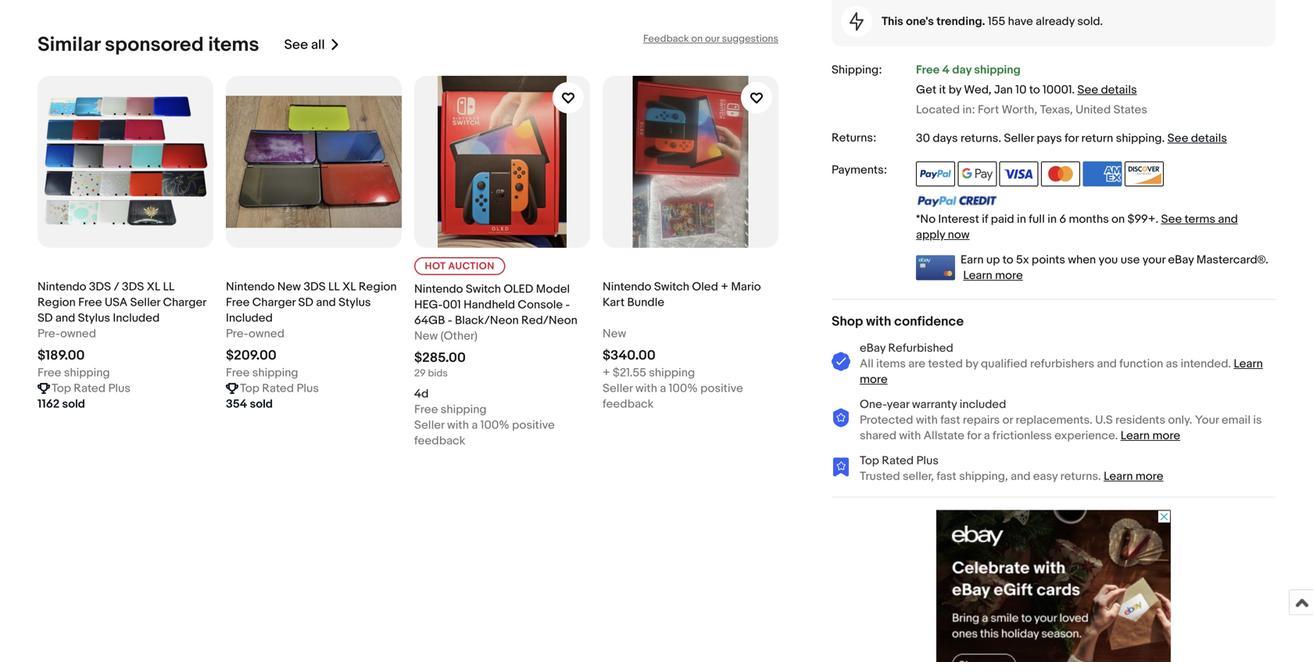 Task type: describe. For each thing, give the bounding box(es) containing it.
2 3ds from the left
[[122, 280, 144, 294]]

auction
[[448, 260, 495, 272]]

included inside nintendo 3ds / 3ds xl ll region free usa seller charger sd and stylus included pre-owned $189.00 free shipping
[[113, 311, 160, 325]]

refurbishers
[[1030, 357, 1095, 371]]

warranty
[[912, 398, 957, 412]]

is
[[1254, 413, 1262, 427]]

+ inside nintendo switch oled + mario kart bundle
[[721, 280, 729, 294]]

pre- inside nintendo 3ds / 3ds xl ll region free usa seller charger sd and stylus included pre-owned $189.00 free shipping
[[38, 327, 60, 341]]

ll inside nintendo new 3ds ll xl region free charger sd and stylus included pre-owned $209.00 free shipping
[[328, 280, 340, 294]]

email
[[1222, 413, 1251, 427]]

plus for $209.00
[[297, 382, 319, 396]]

switch for nintendo switch oled + mario kart bundle
[[654, 280, 690, 294]]

4d
[[414, 387, 429, 401]]

details inside free 4 day shipping get it by wed, jan 10 to 10001 . see details located in: fort worth, texas, united states
[[1101, 83, 1137, 97]]

64gb
[[414, 314, 445, 328]]

nintendo switch oled + mario kart bundle
[[603, 280, 761, 310]]

sold for $209.00
[[250, 397, 273, 411]]

you
[[1099, 253, 1118, 267]]

5x
[[1016, 253, 1029, 267]]

feedback inside 'nintendo switch oled model heg-001 handheld console - 64gb - black/neon red/neon new (other) $285.00 29 bids 4d free shipping seller with a 100% positive feedback'
[[414, 434, 466, 448]]

fort
[[978, 103, 999, 117]]

new inside nintendo new 3ds ll xl region free charger sd and stylus included pre-owned $209.00 free shipping
[[277, 280, 301, 294]]

more for all items are tested by qualified refurbishers and function as intended. learn more link
[[860, 373, 888, 387]]

hot auction
[[425, 260, 495, 272]]

for inside protected with fast repairs or replacements. u.s residents only. your email is shared with allstate for a frictionless experience.
[[967, 429, 981, 443]]

more inside earn up to 5x points when you use your ebay mastercard®. learn more
[[995, 269, 1023, 283]]

sold for $189.00
[[62, 397, 85, 411]]

heg-
[[414, 298, 443, 312]]

kart
[[603, 296, 625, 310]]

nintendo for included
[[38, 280, 86, 294]]

bids
[[428, 368, 448, 380]]

see terms and apply now
[[916, 212, 1238, 242]]

similar
[[38, 33, 100, 57]]

more for learn more link right of returns.
[[1136, 470, 1164, 484]]

by inside free 4 day shipping get it by wed, jan 10 to 10001 . see details located in: fort worth, texas, united states
[[949, 83, 962, 97]]

(other)
[[441, 329, 478, 343]]

Seller with a 100% positive feedback text field
[[414, 418, 590, 449]]

see details link for seller pays for return shipping
[[1168, 131, 1227, 145]]

+ inside new $340.00 + $21.55 shipping seller with a 100% positive feedback
[[603, 366, 610, 380]]

returns:
[[832, 131, 877, 145]]

your
[[1143, 253, 1166, 267]]

paypal credit image
[[916, 195, 998, 207]]

new $340.00 + $21.55 shipping seller with a 100% positive feedback
[[603, 327, 746, 411]]

354 sold
[[226, 397, 273, 411]]

day
[[953, 63, 972, 77]]

shipping inside nintendo 3ds / 3ds xl ll region free usa seller charger sd and stylus included pre-owned $189.00 free shipping
[[64, 366, 110, 380]]

sd inside nintendo 3ds / 3ds xl ll region free usa seller charger sd and stylus included pre-owned $189.00 free shipping
[[38, 311, 53, 325]]

american express image
[[1083, 161, 1122, 187]]

2 horizontal spatial .
[[1162, 131, 1165, 145]]

protected with fast repairs or replacements. u.s residents only. your email is shared with allstate for a frictionless experience.
[[860, 413, 1262, 443]]

1 vertical spatial -
[[448, 314, 452, 328]]

your
[[1195, 413, 1219, 427]]

see terms and apply now link
[[916, 212, 1238, 242]]

shipping inside free 4 day shipping get it by wed, jan 10 to 10001 . see details located in: fort worth, texas, united states
[[974, 63, 1021, 77]]

see details link for 10001
[[1078, 83, 1137, 97]]

learn more link for all items are tested by qualified refurbishers and function as intended.
[[860, 357, 1263, 387]]

with inside 'nintendo switch oled model heg-001 handheld console - 64gb - black/neon red/neon new (other) $285.00 29 bids 4d free shipping seller with a 100% positive feedback'
[[447, 418, 469, 432]]

one-
[[860, 398, 887, 412]]

now
[[948, 228, 970, 242]]

returns
[[961, 131, 999, 145]]

2 horizontal spatial plus
[[917, 454, 939, 468]]

stylus inside nintendo new 3ds ll xl region free charger sd and stylus included pre-owned $209.00 free shipping
[[339, 296, 371, 310]]

year
[[887, 398, 910, 412]]

owned inside nintendo 3ds / 3ds xl ll region free usa seller charger sd and stylus included pre-owned $189.00 free shipping
[[60, 327, 96, 341]]

pays
[[1037, 131, 1062, 145]]

learn for learn more link right of returns.
[[1104, 470, 1133, 484]]

with down protected
[[899, 429, 921, 443]]

shop with confidence
[[832, 314, 964, 330]]

sold.
[[1078, 14, 1103, 29]]

4
[[942, 63, 950, 77]]

30 days returns . seller pays for return shipping . see details
[[916, 131, 1227, 145]]

$21.55
[[613, 366, 646, 380]]

seller inside new $340.00 + $21.55 shipping seller with a 100% positive feedback
[[603, 382, 633, 396]]

wed,
[[964, 83, 992, 97]]

2 horizontal spatial rated
[[882, 454, 914, 468]]

console
[[518, 298, 563, 312]]

plus for $189.00
[[108, 382, 131, 396]]

have
[[1008, 14, 1033, 29]]

discover image
[[1125, 161, 1164, 187]]

1 vertical spatial on
[[1112, 212, 1125, 226]]

trusted seller, fast shipping, and easy returns.
[[860, 470, 1101, 484]]

states
[[1114, 103, 1148, 117]]

ll inside nintendo 3ds / 3ds xl ll region free usa seller charger sd and stylus included pre-owned $189.00 free shipping
[[163, 280, 174, 294]]

paypal image
[[916, 161, 955, 187]]

sponsored
[[105, 33, 204, 57]]

see all
[[284, 37, 325, 53]]

more for learn more link related to protected with fast repairs or replacements. u.s residents only. your email is shared with allstate for a frictionless experience.
[[1153, 429, 1181, 443]]

trending.
[[937, 14, 985, 29]]

all
[[311, 37, 325, 53]]

texas,
[[1040, 103, 1073, 117]]

New text field
[[603, 326, 626, 342]]

0 horizontal spatial .
[[999, 131, 1002, 145]]

earn up to 5x points when you use your ebay mastercard®. learn more
[[961, 253, 1269, 283]]

get
[[916, 83, 937, 97]]

usa
[[105, 296, 128, 310]]

100% inside 'nintendo switch oled model heg-001 handheld console - 64gb - black/neon red/neon new (other) $285.00 29 bids 4d free shipping seller with a 100% positive feedback'
[[481, 418, 510, 432]]

stylus inside nintendo 3ds / 3ds xl ll region free usa seller charger sd and stylus included pre-owned $189.00 free shipping
[[78, 311, 110, 325]]

in:
[[963, 103, 975, 117]]

nintendo inside nintendo switch oled + mario kart bundle
[[603, 280, 652, 294]]

jan
[[994, 83, 1013, 97]]

a inside protected with fast repairs or replacements. u.s residents only. your email is shared with allstate for a frictionless experience.
[[984, 429, 990, 443]]

with details__icon image for this one's trending.
[[850, 12, 864, 31]]

rated for $209.00
[[262, 382, 294, 396]]

2 horizontal spatial top rated plus
[[860, 454, 939, 468]]

with right shop
[[866, 314, 892, 330]]

feedback inside new $340.00 + $21.55 shipping seller with a 100% positive feedback
[[603, 397, 654, 411]]

10001
[[1043, 83, 1072, 97]]

2 horizontal spatial top
[[860, 454, 879, 468]]

frictionless
[[993, 429, 1052, 443]]

1162 sold
[[38, 397, 85, 411]]

$285.00 text field
[[414, 350, 466, 366]]

and inside nintendo 3ds / 3ds xl ll region free usa seller charger sd and stylus included pre-owned $189.00 free shipping
[[55, 311, 75, 325]]

are
[[909, 357, 926, 371]]

hot
[[425, 260, 446, 272]]

sd inside nintendo new 3ds ll xl region free charger sd and stylus included pre-owned $209.00 free shipping
[[298, 296, 314, 310]]

mastercard®.
[[1197, 253, 1269, 267]]

black/neon
[[455, 314, 519, 328]]

$209.00
[[226, 348, 277, 364]]

learn more for and
[[860, 357, 1263, 387]]

free 4 day shipping get it by wed, jan 10 to 10001 . see details located in: fort worth, texas, united states
[[916, 63, 1148, 117]]

to inside free 4 day shipping get it by wed, jan 10 to 10001 . see details located in: fort worth, texas, united states
[[1029, 83, 1040, 97]]

155
[[988, 14, 1006, 29]]

included inside nintendo new 3ds ll xl region free charger sd and stylus included pre-owned $209.00 free shipping
[[226, 311, 273, 325]]

$189.00 text field
[[38, 348, 85, 364]]

ebay refurbished
[[860, 341, 954, 355]]

pre- inside nintendo new 3ds ll xl region free charger sd and stylus included pre-owned $209.00 free shipping
[[226, 327, 249, 341]]

shared
[[860, 429, 897, 443]]

top for $209.00
[[240, 382, 260, 396]]

as
[[1166, 357, 1178, 371]]

qualified
[[981, 357, 1028, 371]]

located
[[916, 103, 960, 117]]

one-year warranty included
[[860, 398, 1007, 412]]

charger inside nintendo new 3ds ll xl region free charger sd and stylus included pre-owned $209.00 free shipping
[[252, 296, 296, 310]]

residents
[[1116, 413, 1166, 427]]

shipping inside 'nintendo switch oled model heg-001 handheld console - 64gb - black/neon red/neon new (other) $285.00 29 bids 4d free shipping seller with a 100% positive feedback'
[[441, 403, 487, 417]]

1 3ds from the left
[[89, 280, 111, 294]]

1162
[[38, 397, 60, 411]]

oled
[[504, 282, 533, 296]]

free down $209.00 text box
[[226, 366, 250, 380]]

region inside nintendo 3ds / 3ds xl ll region free usa seller charger sd and stylus included pre-owned $189.00 free shipping
[[38, 296, 76, 310]]

positive inside new $340.00 + $21.55 shipping seller with a 100% positive feedback
[[701, 382, 743, 396]]

with down one-year warranty included
[[916, 413, 938, 427]]

shipping,
[[959, 470, 1008, 484]]

and inside see terms and apply now
[[1218, 212, 1238, 226]]

all
[[860, 357, 874, 371]]

suggestions
[[722, 33, 779, 45]]

return
[[1082, 131, 1114, 145]]

trusted
[[860, 470, 900, 484]]

shipping down the states
[[1116, 131, 1162, 145]]

shop
[[832, 314, 863, 330]]

nintendo for $209.00
[[226, 280, 275, 294]]

pre-owned text field for $189.00
[[38, 326, 96, 342]]

nintendo switch oled model heg-001 handheld console - 64gb - black/neon red/neon new (other) $285.00 29 bids 4d free shipping seller with a 100% positive feedback
[[414, 282, 578, 448]]

nintendo new 3ds ll xl region free charger sd and stylus included pre-owned $209.00 free shipping
[[226, 280, 397, 380]]

$189.00
[[38, 348, 85, 364]]

feedback on our suggestions
[[643, 33, 779, 45]]

red/neon
[[521, 314, 578, 328]]

terms
[[1185, 212, 1216, 226]]

pre-owned text field for $209.00
[[226, 326, 285, 342]]

learn more link right returns.
[[1104, 470, 1164, 484]]



Task type: vqa. For each thing, say whether or not it's contained in the screenshot.
left Watchlist
no



Task type: locate. For each thing, give the bounding box(es) containing it.
with details__icon image for top rated plus
[[832, 457, 851, 476]]

learn more for residents
[[1121, 429, 1181, 443]]

xl inside nintendo 3ds / 3ds xl ll region free usa seller charger sd and stylus included pre-owned $189.00 free shipping
[[147, 280, 160, 294]]

xl
[[147, 280, 160, 294], [342, 280, 356, 294]]

1 vertical spatial positive
[[512, 418, 555, 432]]

1 vertical spatial items
[[876, 357, 906, 371]]

on left our
[[691, 33, 703, 45]]

shipping up jan
[[974, 63, 1021, 77]]

a inside 'nintendo switch oled model heg-001 handheld console - 64gb - black/neon red/neon new (other) $285.00 29 bids 4d free shipping seller with a 100% positive feedback'
[[472, 418, 478, 432]]

1 horizontal spatial +
[[721, 280, 729, 294]]

xl for $209.00
[[342, 280, 356, 294]]

1 horizontal spatial charger
[[252, 296, 296, 310]]

nintendo left /
[[38, 280, 86, 294]]

rated for $189.00
[[74, 382, 106, 396]]

charger right usa
[[163, 296, 206, 310]]

nintendo inside nintendo new 3ds ll xl region free charger sd and stylus included pre-owned $209.00 free shipping
[[226, 280, 275, 294]]

1 horizontal spatial sold
[[250, 397, 273, 411]]

returns.
[[1061, 470, 1101, 484]]

plus
[[108, 382, 131, 396], [297, 382, 319, 396], [917, 454, 939, 468]]

1 horizontal spatial plus
[[297, 382, 319, 396]]

0 vertical spatial stylus
[[339, 296, 371, 310]]

1 vertical spatial sd
[[38, 311, 53, 325]]

2 horizontal spatial 3ds
[[304, 280, 326, 294]]

seller inside nintendo 3ds / 3ds xl ll region free usa seller charger sd and stylus included pre-owned $189.00 free shipping
[[130, 296, 160, 310]]

with down bids
[[447, 418, 469, 432]]

shipping up seller with a 100% positive feedback text field
[[649, 366, 695, 380]]

fast right seller,
[[937, 470, 957, 484]]

2 pre- from the left
[[226, 327, 249, 341]]

pre-
[[38, 327, 60, 341], [226, 327, 249, 341]]

$209.00 text field
[[226, 348, 277, 364]]

$340.00 text field
[[603, 348, 656, 364]]

already
[[1036, 14, 1075, 29]]

0 vertical spatial region
[[359, 280, 397, 294]]

more down the all
[[860, 373, 888, 387]]

1 vertical spatial see details link
[[1168, 131, 1227, 145]]

nintendo inside nintendo 3ds / 3ds xl ll region free usa seller charger sd and stylus included pre-owned $189.00 free shipping
[[38, 280, 86, 294]]

plus down nintendo new 3ds ll xl region free charger sd and stylus included pre-owned $209.00 free shipping at left
[[297, 382, 319, 396]]

0 vertical spatial on
[[691, 33, 703, 45]]

xl for included
[[147, 280, 160, 294]]

0 horizontal spatial owned
[[60, 327, 96, 341]]

free shipping text field down 4d
[[414, 402, 487, 418]]

for down repairs
[[967, 429, 981, 443]]

our
[[705, 33, 720, 45]]

0 horizontal spatial free shipping text field
[[226, 365, 298, 381]]

2 owned from the left
[[249, 327, 285, 341]]

details
[[1101, 83, 1137, 97], [1191, 131, 1227, 145]]

with inside new $340.00 + $21.55 shipping seller with a 100% positive feedback
[[636, 382, 657, 396]]

0 horizontal spatial plus
[[108, 382, 131, 396]]

feedback down $21.55
[[603, 397, 654, 411]]

seller down 4d
[[414, 418, 445, 432]]

1 horizontal spatial see details link
[[1168, 131, 1227, 145]]

shipping
[[974, 63, 1021, 77], [1116, 131, 1162, 145], [64, 366, 110, 380], [252, 366, 298, 380], [649, 366, 695, 380], [441, 403, 487, 417]]

3ds
[[89, 280, 111, 294], [122, 280, 144, 294], [304, 280, 326, 294]]

owned inside nintendo new 3ds ll xl region free charger sd and stylus included pre-owned $209.00 free shipping
[[249, 327, 285, 341]]

1 horizontal spatial .
[[1072, 83, 1075, 97]]

0 vertical spatial positive
[[701, 382, 743, 396]]

2 xl from the left
[[342, 280, 356, 294]]

new inside 'nintendo switch oled model heg-001 handheld console - 64gb - black/neon red/neon new (other) $285.00 29 bids 4d free shipping seller with a 100% positive feedback'
[[414, 329, 438, 343]]

- down model on the left of page
[[566, 298, 570, 312]]

learn for all items are tested by qualified refurbishers and function as intended. learn more link
[[1234, 357, 1263, 371]]

0 vertical spatial 100%
[[669, 382, 698, 396]]

Top Rated Plus text field
[[52, 381, 131, 396], [240, 381, 319, 396]]

switch inside 'nintendo switch oled model heg-001 handheld console - 64gb - black/neon red/neon new (other) $285.00 29 bids 4d free shipping seller with a 100% positive feedback'
[[466, 282, 501, 296]]

up
[[987, 253, 1000, 267]]

seller,
[[903, 470, 934, 484]]

0 horizontal spatial charger
[[163, 296, 206, 310]]

1 vertical spatial +
[[603, 366, 610, 380]]

. up discover image
[[1162, 131, 1165, 145]]

ebay inside earn up to 5x points when you use your ebay mastercard®. learn more
[[1168, 253, 1194, 267]]

$340.00
[[603, 348, 656, 364]]

10
[[1016, 83, 1027, 97]]

2 charger from the left
[[252, 296, 296, 310]]

switch
[[654, 280, 690, 294], [466, 282, 501, 296]]

2 sold from the left
[[250, 397, 273, 411]]

0 horizontal spatial in
[[1017, 212, 1026, 226]]

2 top rated plus text field from the left
[[240, 381, 319, 396]]

see details link
[[1078, 83, 1137, 97], [1168, 131, 1227, 145]]

1 vertical spatial to
[[1003, 253, 1014, 267]]

pre-owned text field up $209.00 text box
[[226, 326, 285, 342]]

seller down worth,
[[1004, 131, 1034, 145]]

1 vertical spatial feedback
[[414, 434, 466, 448]]

with details__icon image left the all
[[832, 352, 851, 372]]

0 horizontal spatial ll
[[163, 280, 174, 294]]

top up trusted
[[860, 454, 879, 468]]

switch up bundle
[[654, 280, 690, 294]]

4d text field
[[414, 386, 429, 402]]

feedback
[[643, 33, 689, 45]]

354
[[226, 397, 247, 411]]

function
[[1120, 357, 1164, 371]]

owned up $209.00 text box
[[249, 327, 285, 341]]

1 pre-owned text field from the left
[[38, 326, 96, 342]]

+ left $21.55
[[603, 366, 610, 380]]

1 in from the left
[[1017, 212, 1026, 226]]

0 horizontal spatial ebay
[[860, 341, 886, 355]]

nintendo 3ds / 3ds xl ll region free usa seller charger sd and stylus included pre-owned $189.00 free shipping
[[38, 280, 206, 380]]

top rated plus for $189.00
[[52, 382, 131, 396]]

nintendo for (other)
[[414, 282, 463, 296]]

0 horizontal spatial +
[[603, 366, 610, 380]]

1 vertical spatial region
[[38, 296, 76, 310]]

1 horizontal spatial to
[[1029, 83, 1040, 97]]

this one's trending. 155 have already sold.
[[882, 14, 1103, 29]]

learn more right returns.
[[1104, 470, 1164, 484]]

sold right 354
[[250, 397, 273, 411]]

1 vertical spatial for
[[967, 429, 981, 443]]

0 horizontal spatial rated
[[74, 382, 106, 396]]

2 horizontal spatial a
[[984, 429, 990, 443]]

shipping:
[[832, 63, 882, 77]]

1 horizontal spatial top rated plus
[[240, 382, 319, 396]]

0 horizontal spatial sd
[[38, 311, 53, 325]]

a inside new $340.00 + $21.55 shipping seller with a 100% positive feedback
[[660, 382, 666, 396]]

with details__icon image left this
[[850, 12, 864, 31]]

to right 10
[[1029, 83, 1040, 97]]

Pre-owned text field
[[38, 326, 96, 342], [226, 326, 285, 342]]

sold right 1162
[[62, 397, 85, 411]]

top rated plus down free shipping text field
[[52, 382, 131, 396]]

to inside earn up to 5x points when you use your ebay mastercard®. learn more
[[1003, 253, 1014, 267]]

29 bids text field
[[414, 368, 448, 380]]

top rated plus text field up 354 sold
[[240, 381, 319, 396]]

1 horizontal spatial feedback
[[603, 397, 654, 411]]

learn inside learn more
[[1234, 357, 1263, 371]]

new inside new $340.00 + $21.55 shipping seller with a 100% positive feedback
[[603, 327, 626, 341]]

0 horizontal spatial on
[[691, 33, 703, 45]]

free left usa
[[78, 296, 102, 310]]

1 horizontal spatial 3ds
[[122, 280, 144, 294]]

See all text field
[[284, 37, 325, 53]]

1 horizontal spatial items
[[876, 357, 906, 371]]

2 ll from the left
[[328, 280, 340, 294]]

1 horizontal spatial details
[[1191, 131, 1227, 145]]

visa image
[[1000, 161, 1039, 187]]

learn more link for protected with fast repairs or replacements. u.s residents only. your email is shared with allstate for a frictionless experience.
[[1121, 429, 1181, 443]]

learn inside earn up to 5x points when you use your ebay mastercard®. learn more
[[963, 269, 993, 283]]

0 horizontal spatial a
[[472, 418, 478, 432]]

top rated plus text field up 1162 sold
[[52, 381, 131, 396]]

with down '+ $21.55 shipping' text field
[[636, 382, 657, 396]]

included
[[960, 398, 1007, 412]]

full
[[1029, 212, 1045, 226]]

rated up trusted
[[882, 454, 914, 468]]

1 top rated plus text field from the left
[[52, 381, 131, 396]]

and inside nintendo new 3ds ll xl region free charger sd and stylus included pre-owned $209.00 free shipping
[[316, 296, 336, 310]]

1 included from the left
[[113, 311, 160, 325]]

2 horizontal spatial new
[[603, 327, 626, 341]]

when
[[1068, 253, 1096, 267]]

learn for learn more link related to protected with fast repairs or replacements. u.s residents only. your email is shared with allstate for a frictionless experience.
[[1121, 429, 1150, 443]]

learn more link for earn up to 5x points when you use your ebay mastercard®.
[[963, 269, 1023, 283]]

mario
[[731, 280, 761, 294]]

. down fort
[[999, 131, 1002, 145]]

0 horizontal spatial to
[[1003, 253, 1014, 267]]

learn right returns.
[[1104, 470, 1133, 484]]

free
[[916, 63, 940, 77], [78, 296, 102, 310], [226, 296, 250, 310], [38, 366, 61, 380], [226, 366, 250, 380], [414, 403, 438, 417]]

apply
[[916, 228, 945, 242]]

1 horizontal spatial 100%
[[669, 382, 698, 396]]

0 horizontal spatial pre-owned text field
[[38, 326, 96, 342]]

fast inside protected with fast repairs or replacements. u.s residents only. your email is shared with allstate for a frictionless experience.
[[941, 413, 960, 427]]

1 vertical spatial by
[[966, 357, 978, 371]]

bundle
[[627, 296, 665, 310]]

learn
[[963, 269, 993, 283], [1234, 357, 1263, 371], [1121, 429, 1150, 443], [1104, 470, 1133, 484]]

- down 001
[[448, 314, 452, 328]]

1 xl from the left
[[147, 280, 160, 294]]

to
[[1029, 83, 1040, 97], [1003, 253, 1014, 267]]

master card image
[[1041, 161, 1080, 187]]

switch for nintendo switch oled model heg-001 handheld console - 64gb - black/neon red/neon new (other) $285.00 29 bids 4d free shipping seller with a 100% positive feedback
[[466, 282, 501, 296]]

for right "pays"
[[1065, 131, 1079, 145]]

owned up $189.00 text box
[[60, 327, 96, 341]]

seller down $21.55
[[603, 382, 633, 396]]

0 horizontal spatial included
[[113, 311, 160, 325]]

shipping down bids
[[441, 403, 487, 417]]

pre- up $189.00 text box
[[38, 327, 60, 341]]

0 horizontal spatial feedback
[[414, 434, 466, 448]]

free left 4 on the top right of the page
[[916, 63, 940, 77]]

1 vertical spatial learn more
[[1121, 429, 1181, 443]]

0 horizontal spatial pre-
[[38, 327, 60, 341]]

positive inside 'nintendo switch oled model heg-001 handheld console - 64gb - black/neon red/neon new (other) $285.00 29 bids 4d free shipping seller with a 100% positive feedback'
[[512, 418, 555, 432]]

new
[[277, 280, 301, 294], [603, 327, 626, 341], [414, 329, 438, 343]]

region inside nintendo new 3ds ll xl region free charger sd and stylus included pre-owned $209.00 free shipping
[[359, 280, 397, 294]]

. up texas,
[[1072, 83, 1075, 97]]

2 in from the left
[[1048, 212, 1057, 226]]

0 vertical spatial fast
[[941, 413, 960, 427]]

top rated plus up seller,
[[860, 454, 939, 468]]

1 horizontal spatial positive
[[701, 382, 743, 396]]

xl inside nintendo new 3ds ll xl region free charger sd and stylus included pre-owned $209.00 free shipping
[[342, 280, 356, 294]]

switch up 'handheld'
[[466, 282, 501, 296]]

.
[[1072, 83, 1075, 97], [999, 131, 1002, 145], [1162, 131, 1165, 145]]

rated
[[74, 382, 106, 396], [262, 382, 294, 396], [882, 454, 914, 468]]

1162 sold text field
[[38, 396, 85, 412]]

tested
[[928, 357, 963, 371]]

0 horizontal spatial top rated plus text field
[[52, 381, 131, 396]]

2 included from the left
[[226, 311, 273, 325]]

paid
[[991, 212, 1015, 226]]

pre- up $209.00 text box
[[226, 327, 249, 341]]

top rated plus text field for $189.00
[[52, 381, 131, 396]]

nintendo up kart
[[603, 280, 652, 294]]

0 horizontal spatial -
[[448, 314, 452, 328]]

similar sponsored items
[[38, 33, 259, 57]]

2 vertical spatial learn more
[[1104, 470, 1164, 484]]

experience.
[[1055, 429, 1118, 443]]

100%
[[669, 382, 698, 396], [481, 418, 510, 432]]

by right it
[[949, 83, 962, 97]]

top
[[52, 382, 71, 396], [240, 382, 260, 396], [860, 454, 879, 468]]

free shipping text field down $209.00 text box
[[226, 365, 298, 381]]

shipping inside nintendo new 3ds ll xl region free charger sd and stylus included pre-owned $209.00 free shipping
[[252, 366, 298, 380]]

plus up seller,
[[917, 454, 939, 468]]

1 horizontal spatial on
[[1112, 212, 1125, 226]]

1 horizontal spatial for
[[1065, 131, 1079, 145]]

more down the 5x on the top right of the page
[[995, 269, 1023, 283]]

1 horizontal spatial stylus
[[339, 296, 371, 310]]

3ds inside nintendo new 3ds ll xl region free charger sd and stylus included pre-owned $209.00 free shipping
[[304, 280, 326, 294]]

stylus down usa
[[78, 311, 110, 325]]

by
[[949, 83, 962, 97], [966, 357, 978, 371]]

a
[[660, 382, 666, 396], [472, 418, 478, 432], [984, 429, 990, 443]]

switch inside nintendo switch oled + mario kart bundle
[[654, 280, 690, 294]]

learn more link
[[963, 269, 1023, 283], [860, 357, 1263, 387], [1121, 429, 1181, 443], [1104, 470, 1164, 484]]

to left the 5x on the top right of the page
[[1003, 253, 1014, 267]]

items down ebay refurbished
[[876, 357, 906, 371]]

more inside learn more
[[860, 373, 888, 387]]

free down $189.00
[[38, 366, 61, 380]]

1 horizontal spatial ll
[[328, 280, 340, 294]]

0 vertical spatial details
[[1101, 83, 1137, 97]]

+ right oled
[[721, 280, 729, 294]]

1 pre- from the left
[[38, 327, 60, 341]]

1 ll from the left
[[163, 280, 174, 294]]

0 vertical spatial -
[[566, 298, 570, 312]]

more
[[995, 269, 1023, 283], [860, 373, 888, 387], [1153, 429, 1181, 443], [1136, 470, 1164, 484]]

stylus left heg-
[[339, 296, 371, 310]]

0 horizontal spatial region
[[38, 296, 76, 310]]

this
[[882, 14, 904, 29]]

1 horizontal spatial included
[[226, 311, 273, 325]]

1 horizontal spatial in
[[1048, 212, 1057, 226]]

if
[[982, 212, 988, 226]]

0 vertical spatial by
[[949, 83, 962, 97]]

0 vertical spatial ebay
[[1168, 253, 1194, 267]]

New (Other) text field
[[414, 328, 478, 344]]

top up the 354 sold text box
[[240, 382, 260, 396]]

model
[[536, 282, 570, 296]]

nintendo up "$209.00"
[[226, 280, 275, 294]]

ebay
[[1168, 253, 1194, 267], [860, 341, 886, 355]]

more down only.
[[1153, 429, 1181, 443]]

more down residents
[[1136, 470, 1164, 484]]

1 charger from the left
[[163, 296, 206, 310]]

united
[[1076, 103, 1111, 117]]

sold inside text field
[[62, 397, 85, 411]]

refurbished
[[888, 341, 954, 355]]

easy
[[1033, 470, 1058, 484]]

1 horizontal spatial free shipping text field
[[414, 402, 487, 418]]

1 owned from the left
[[60, 327, 96, 341]]

see inside free 4 day shipping get it by wed, jan 10 to 10001 . see details located in: fort worth, texas, united states
[[1078, 83, 1099, 97]]

fast up the allstate
[[941, 413, 960, 427]]

free inside free 4 day shipping get it by wed, jan 10 to 10001 . see details located in: fort worth, texas, united states
[[916, 63, 940, 77]]

oled
[[692, 280, 718, 294]]

0 horizontal spatial positive
[[512, 418, 555, 432]]

*no interest if paid in full in 6 months on $99+.
[[916, 212, 1161, 226]]

points
[[1032, 253, 1066, 267]]

protected
[[860, 413, 913, 427]]

seller right usa
[[130, 296, 160, 310]]

1 horizontal spatial top rated plus text field
[[240, 381, 319, 396]]

charger inside nintendo 3ds / 3ds xl ll region free usa seller charger sd and stylus included pre-owned $189.00 free shipping
[[163, 296, 206, 310]]

rated down free shipping text field
[[74, 382, 106, 396]]

Free shipping text field
[[38, 365, 110, 381]]

free up "$209.00"
[[226, 296, 250, 310]]

nintendo inside 'nintendo switch oled model heg-001 handheld console - 64gb - black/neon red/neon new (other) $285.00 29 bids 4d free shipping seller with a 100% positive feedback'
[[414, 282, 463, 296]]

1 horizontal spatial pre-owned text field
[[226, 326, 285, 342]]

354 sold text field
[[226, 396, 273, 412]]

Seller with a 100% positive feedback text field
[[603, 381, 779, 412]]

0 vertical spatial sd
[[298, 296, 314, 310]]

0 horizontal spatial top
[[52, 382, 71, 396]]

0 vertical spatial to
[[1029, 83, 1040, 97]]

1 horizontal spatial rated
[[262, 382, 294, 396]]

charger up "$209.00"
[[252, 296, 296, 310]]

free inside 'nintendo switch oled model heg-001 handheld console - 64gb - black/neon red/neon new (other) $285.00 29 bids 4d free shipping seller with a 100% positive feedback'
[[414, 403, 438, 417]]

with details__icon image for one-year warranty included
[[832, 408, 851, 428]]

learn more
[[860, 357, 1263, 387], [1121, 429, 1181, 443], [1104, 470, 1164, 484]]

/
[[114, 280, 119, 294]]

1 vertical spatial 100%
[[481, 418, 510, 432]]

seller inside 'nintendo switch oled model heg-001 handheld console - 64gb - black/neon red/neon new (other) $285.00 29 bids 4d free shipping seller with a 100% positive feedback'
[[414, 418, 445, 432]]

learn more link down residents
[[1121, 429, 1181, 443]]

1 horizontal spatial by
[[966, 357, 978, 371]]

learn more down residents
[[1121, 429, 1181, 443]]

1 vertical spatial fast
[[937, 470, 957, 484]]

top rated plus text field for $209.00
[[240, 381, 319, 396]]

ebay mastercard image
[[916, 255, 955, 280]]

0 horizontal spatial sold
[[62, 397, 85, 411]]

fast for warranty
[[941, 413, 960, 427]]

payments:
[[832, 163, 887, 177]]

shipping inside new $340.00 + $21.55 shipping seller with a 100% positive feedback
[[649, 366, 695, 380]]

6
[[1060, 212, 1066, 226]]

1 horizontal spatial xl
[[342, 280, 356, 294]]

see inside see terms and apply now
[[1161, 212, 1182, 226]]

1 horizontal spatial sd
[[298, 296, 314, 310]]

0 vertical spatial learn more
[[860, 357, 1263, 387]]

repairs
[[963, 413, 1000, 427]]

. inside free 4 day shipping get it by wed, jan 10 to 10001 . see details located in: fort worth, texas, united states
[[1072, 83, 1075, 97]]

on left $99+. on the right top
[[1112, 212, 1125, 226]]

1 vertical spatial details
[[1191, 131, 1227, 145]]

sold inside text box
[[250, 397, 273, 411]]

included up "$209.00"
[[226, 311, 273, 325]]

top up the 1162 sold text field
[[52, 382, 71, 396]]

learn down residents
[[1121, 429, 1150, 443]]

google pay image
[[958, 161, 997, 187]]

shipping down $209.00 text box
[[252, 366, 298, 380]]

fast for plus
[[937, 470, 957, 484]]

with details__icon image for ebay refurbished
[[832, 352, 851, 372]]

+ $21.55 shipping text field
[[603, 365, 695, 381]]

learn more up replacements.
[[860, 357, 1263, 387]]

pre-owned text field up $189.00 text box
[[38, 326, 96, 342]]

learn down earn
[[963, 269, 993, 283]]

nintendo up heg-
[[414, 282, 463, 296]]

shipping down $189.00 text box
[[64, 366, 110, 380]]

2 pre-owned text field from the left
[[226, 326, 285, 342]]

region
[[359, 280, 397, 294], [38, 296, 76, 310]]

0 horizontal spatial see details link
[[1078, 83, 1137, 97]]

ebay up the all
[[860, 341, 886, 355]]

100% inside new $340.00 + $21.55 shipping seller with a 100% positive feedback
[[669, 382, 698, 396]]

top for $189.00
[[52, 382, 71, 396]]

interest
[[938, 212, 980, 226]]

charger
[[163, 296, 206, 310], [252, 296, 296, 310]]

$285.00
[[414, 350, 466, 366]]

days
[[933, 131, 958, 145]]

Free shipping text field
[[226, 365, 298, 381], [414, 402, 487, 418]]

001
[[443, 298, 461, 312]]

included down usa
[[113, 311, 160, 325]]

sold
[[62, 397, 85, 411], [250, 397, 273, 411]]

free down 4d
[[414, 403, 438, 417]]

items left see all text field
[[208, 33, 259, 57]]

ebay right 'your'
[[1168, 253, 1194, 267]]

top rated plus for $209.00
[[240, 382, 319, 396]]

1 horizontal spatial owned
[[249, 327, 285, 341]]

1 horizontal spatial ebay
[[1168, 253, 1194, 267]]

0 horizontal spatial items
[[208, 33, 259, 57]]

1 sold from the left
[[62, 397, 85, 411]]

3 3ds from the left
[[304, 280, 326, 294]]

advertisement region
[[937, 510, 1171, 662]]

with details__icon image left trusted
[[832, 457, 851, 476]]

0 vertical spatial see details link
[[1078, 83, 1137, 97]]

use
[[1121, 253, 1140, 267]]

0 vertical spatial free shipping text field
[[226, 365, 298, 381]]

1 vertical spatial stylus
[[78, 311, 110, 325]]

0 horizontal spatial xl
[[147, 280, 160, 294]]

0 vertical spatial items
[[208, 33, 259, 57]]

0 horizontal spatial details
[[1101, 83, 1137, 97]]

rated up 354 sold
[[262, 382, 294, 396]]

in left full
[[1017, 212, 1026, 226]]

feedback on our suggestions link
[[643, 33, 779, 45]]

plus down free shipping text field
[[108, 382, 131, 396]]

0 vertical spatial feedback
[[603, 397, 654, 411]]

in left 6
[[1048, 212, 1057, 226]]

30
[[916, 131, 930, 145]]

1 horizontal spatial pre-
[[226, 327, 249, 341]]

top rated plus up 354 sold
[[240, 382, 319, 396]]

learn more link up replacements.
[[860, 357, 1263, 387]]

learn more link down "up"
[[963, 269, 1023, 283]]

feedback down 4d
[[414, 434, 466, 448]]

learn right intended.
[[1234, 357, 1263, 371]]

0 horizontal spatial top rated plus
[[52, 382, 131, 396]]

handheld
[[464, 298, 515, 312]]

with details__icon image
[[850, 12, 864, 31], [832, 352, 851, 372], [832, 408, 851, 428], [832, 457, 851, 476]]

0 vertical spatial +
[[721, 280, 729, 294]]

u.s
[[1095, 413, 1113, 427]]

by right tested
[[966, 357, 978, 371]]



